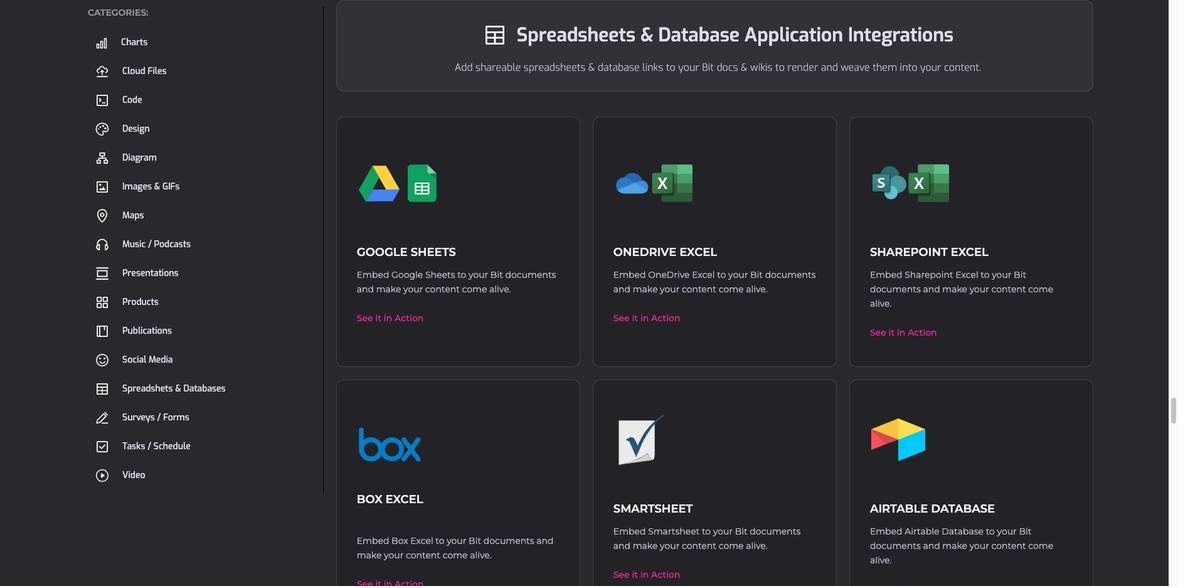 Task type: vqa. For each thing, say whether or not it's contained in the screenshot.
Cloud
yes



Task type: locate. For each thing, give the bounding box(es) containing it.
0 horizontal spatial excel
[[411, 535, 433, 547]]

documents inside embed airtable database to your bit documents and make your content come alive.
[[870, 540, 921, 552]]

presentations link
[[88, 261, 317, 285]]

excel right sharepoint
[[956, 269, 979, 281]]

add
[[455, 61, 473, 74]]

bit.ai and airtable integration image
[[870, 412, 933, 468]]

in
[[384, 313, 392, 324], [641, 313, 649, 324], [897, 327, 906, 338], [641, 569, 649, 580]]

come for onedrive excel
[[719, 284, 744, 295]]

and inside embed sharepoint excel to your bit documents and make your content come alive.
[[923, 284, 941, 295]]

come inside embed box excel to your bit documents and make your content come alive.
[[443, 550, 468, 561]]

excel for onedrive excel
[[692, 269, 715, 281]]

music / podcasts link
[[88, 233, 317, 256]]

make for airtable
[[943, 540, 968, 552]]

forms
[[163, 411, 189, 423]]

to inside embed sharepoint excel to your bit documents and make your content come alive.
[[981, 269, 990, 281]]

see
[[357, 313, 373, 324], [614, 313, 630, 324], [870, 327, 887, 338], [614, 569, 630, 580]]

and for embed onedrive excel to your bit documents and make your content come alive.
[[614, 284, 631, 295]]

embed down onedrive
[[614, 269, 646, 281]]

content inside embed box excel to your bit documents and make your content come alive.
[[406, 550, 441, 561]]

make for onedrive
[[633, 284, 658, 295]]

it
[[376, 313, 382, 324], [632, 313, 638, 324], [889, 327, 895, 338], [632, 569, 638, 580]]

add shareable spreadsheets & database links to your bit docs & wikis to render and weave them into your content.
[[455, 61, 982, 74]]

weave
[[841, 61, 870, 74]]

make down onedrive
[[633, 284, 658, 295]]

come inside embed airtable database to your bit documents and make your content come alive.
[[1029, 540, 1054, 552]]

& inside spreadshets & databases link
[[175, 383, 181, 394]]

embed down the sharepoint
[[870, 269, 903, 281]]

surveys / forms
[[122, 411, 189, 423]]

alive.
[[490, 284, 511, 295], [746, 284, 768, 295], [870, 298, 892, 309], [746, 540, 768, 552], [470, 550, 492, 561], [870, 555, 892, 566]]

/ for tasks
[[148, 440, 151, 452]]

it for sharepoint
[[889, 327, 895, 338]]

and inside embed smartsheet to your bit documents and make your content come alive.
[[614, 540, 631, 552]]

come inside embed google sheets to your bit documents and make your content come alive.
[[462, 284, 487, 295]]

action down onedrive
[[651, 313, 681, 324]]

see it in action link down "embed onedrive excel to your bit documents and make your content come alive."
[[607, 309, 823, 327]]

database inside embed airtable database to your bit documents and make your content come alive.
[[942, 526, 984, 537]]

charts link
[[88, 31, 317, 54]]

embed inside embed sharepoint excel to your bit documents and make your content come alive.
[[870, 269, 903, 281]]

1 vertical spatial /
[[157, 411, 161, 423]]

documents inside "embed onedrive excel to your bit documents and make your content come alive."
[[765, 269, 816, 281]]

/ right tasks in the bottom of the page
[[148, 440, 151, 452]]

content inside embed smartsheet to your bit documents and make your content come alive.
[[682, 540, 717, 552]]

2 vertical spatial /
[[148, 440, 151, 452]]

your
[[678, 61, 700, 74], [921, 61, 942, 74], [469, 269, 488, 281], [729, 269, 748, 281], [992, 269, 1012, 281], [404, 284, 423, 295], [660, 284, 680, 295], [970, 284, 990, 295], [713, 526, 733, 537], [998, 526, 1017, 537], [447, 535, 467, 547], [660, 540, 680, 552], [970, 540, 990, 552], [384, 550, 404, 561]]

& right docs
[[741, 61, 748, 74]]

make down "google"
[[376, 284, 401, 295]]

embed inside embed airtable database to your bit documents and make your content come alive.
[[870, 526, 903, 537]]

see it in action link down embed sharepoint excel to your bit documents and make your content come alive.
[[864, 324, 1079, 341]]

embed inside "embed onedrive excel to your bit documents and make your content come alive."
[[614, 269, 646, 281]]

tasks / schedule link
[[88, 435, 317, 458]]

& left "database"
[[589, 61, 595, 74]]

see it in action
[[357, 313, 424, 324], [614, 313, 681, 324], [870, 327, 937, 338], [614, 569, 681, 580]]

0 horizontal spatial excel
[[386, 493, 423, 506]]

and
[[821, 61, 838, 74], [357, 284, 374, 295], [614, 284, 631, 295], [923, 284, 941, 295], [537, 535, 554, 547], [614, 540, 631, 552], [923, 540, 941, 552]]

make inside embed sharepoint excel to your bit documents and make your content come alive.
[[943, 284, 968, 295]]

database down database
[[942, 526, 984, 537]]

& left databases
[[175, 383, 181, 394]]

to inside embed airtable database to your bit documents and make your content come alive.
[[986, 526, 995, 537]]

0 vertical spatial /
[[148, 238, 152, 250]]

content inside embed sharepoint excel to your bit documents and make your content come alive.
[[992, 284, 1026, 295]]

2 horizontal spatial excel
[[951, 245, 989, 259]]

& inside images & gifs link
[[154, 180, 160, 192]]

/ inside "link"
[[148, 440, 151, 452]]

code
[[122, 94, 142, 106]]

embed smartsheet to your bit documents and make your content come alive.
[[614, 526, 801, 552]]

maps
[[122, 209, 144, 221]]

bit.ai and box excel integration image
[[357, 412, 429, 478]]

action
[[395, 313, 424, 324], [651, 313, 681, 324], [908, 327, 937, 338], [651, 569, 681, 580]]

content.
[[944, 61, 982, 74]]

products link
[[88, 290, 317, 314]]

documents inside embed smartsheet to your bit documents and make your content come alive.
[[750, 526, 801, 537]]

cloud files link
[[88, 59, 317, 83]]

content inside embed airtable database to your bit documents and make your content come alive.
[[992, 540, 1026, 552]]

make down database
[[943, 540, 968, 552]]

see it in action link down embed google sheets to your bit documents and make your content come alive.
[[351, 309, 566, 327]]

action down smartsheet
[[651, 569, 681, 580]]

excel up embed sharepoint excel to your bit documents and make your content come alive.
[[951, 245, 989, 259]]

smartsheet
[[614, 502, 693, 516]]

excel
[[680, 245, 717, 259], [951, 245, 989, 259], [386, 493, 423, 506]]

action down "google"
[[395, 313, 424, 324]]

spreadsheets
[[524, 61, 586, 74]]

excel right onedrive
[[692, 269, 715, 281]]

see it in action link for onedrive excel
[[607, 309, 823, 327]]

bit.ai and sharepoint excel integration image
[[870, 142, 958, 224]]

/ left forms
[[157, 411, 161, 423]]

to down database
[[986, 526, 995, 537]]

see it in action for sharepoint
[[870, 327, 937, 338]]

embed left box
[[357, 535, 389, 547]]

bit inside "embed onedrive excel to your bit documents and make your content come alive."
[[751, 269, 763, 281]]

make inside embed box excel to your bit documents and make your content come alive.
[[357, 550, 382, 561]]

embed for smartsheet
[[614, 526, 646, 537]]

alive. inside embed sharepoint excel to your bit documents and make your content come alive.
[[870, 298, 892, 309]]

box
[[357, 493, 383, 506]]

embed for google sheets
[[357, 269, 389, 281]]

content for google sheets
[[425, 284, 460, 295]]

bit inside embed box excel to your bit documents and make your content come alive.
[[469, 535, 481, 547]]

and inside embed google sheets to your bit documents and make your content come alive.
[[357, 284, 374, 295]]

images
[[122, 180, 152, 192]]

and for embed box excel to your bit documents and make your content come alive.
[[537, 535, 554, 547]]

0 horizontal spatial database
[[659, 23, 740, 48]]

documents inside embed box excel to your bit documents and make your content come alive.
[[484, 535, 534, 547]]

make inside embed airtable database to your bit documents and make your content come alive.
[[943, 540, 968, 552]]

1 horizontal spatial excel
[[692, 269, 715, 281]]

/
[[148, 238, 152, 250], [157, 411, 161, 423], [148, 440, 151, 452]]

documents inside embed sharepoint excel to your bit documents and make your content come alive.
[[870, 284, 921, 295]]

excel right box
[[411, 535, 433, 547]]

1 horizontal spatial database
[[942, 526, 984, 537]]

to right wikis
[[776, 61, 785, 74]]

video link
[[88, 464, 317, 487]]

music / podcasts
[[122, 238, 191, 250]]

2 horizontal spatial excel
[[956, 269, 979, 281]]

to
[[666, 61, 676, 74], [776, 61, 785, 74], [458, 269, 466, 281], [717, 269, 726, 281], [981, 269, 990, 281], [702, 526, 711, 537], [986, 526, 995, 537], [436, 535, 445, 547]]

and inside embed airtable database to your bit documents and make your content come alive.
[[923, 540, 941, 552]]

links
[[643, 61, 664, 74]]

bit
[[702, 61, 714, 74], [491, 269, 503, 281], [751, 269, 763, 281], [1014, 269, 1027, 281], [735, 526, 748, 537], [1019, 526, 1032, 537], [469, 535, 481, 547]]

content
[[425, 284, 460, 295], [682, 284, 717, 295], [992, 284, 1026, 295], [682, 540, 717, 552], [992, 540, 1026, 552], [406, 550, 441, 561]]

documents
[[506, 269, 556, 281], [765, 269, 816, 281], [870, 284, 921, 295], [750, 526, 801, 537], [484, 535, 534, 547], [870, 540, 921, 552]]

bit for embed airtable database to your bit documents and make your content come alive.
[[1019, 526, 1032, 537]]

come inside "embed onedrive excel to your bit documents and make your content come alive."
[[719, 284, 744, 295]]

cloud
[[122, 65, 145, 77]]

0 vertical spatial database
[[659, 23, 740, 48]]

music
[[122, 238, 146, 250]]

products
[[122, 296, 159, 308]]

1 horizontal spatial excel
[[680, 245, 717, 259]]

to inside embed smartsheet to your bit documents and make your content come alive.
[[702, 526, 711, 537]]

content inside "embed onedrive excel to your bit documents and make your content come alive."
[[682, 284, 717, 295]]

files
[[148, 65, 167, 77]]

wikis
[[751, 61, 773, 74]]

& left gifs
[[154, 180, 160, 192]]

to right box
[[436, 535, 445, 547]]

make inside "embed onedrive excel to your bit documents and make your content come alive."
[[633, 284, 658, 295]]

box excel
[[357, 493, 423, 506]]

social media link
[[88, 348, 317, 372]]

embed down google
[[357, 269, 389, 281]]

tasks
[[122, 440, 145, 452]]

integrations
[[848, 23, 954, 48]]

make inside embed smartsheet to your bit documents and make your content come alive.
[[633, 540, 658, 552]]

make down box on the bottom of the page
[[357, 550, 382, 561]]

excel inside embed sharepoint excel to your bit documents and make your content come alive.
[[956, 269, 979, 281]]

in for google
[[384, 313, 392, 324]]

embed inside embed box excel to your bit documents and make your content come alive.
[[357, 535, 389, 547]]

onedrive
[[648, 269, 690, 281]]

make inside embed google sheets to your bit documents and make your content come alive.
[[376, 284, 401, 295]]

alive. inside "embed onedrive excel to your bit documents and make your content come alive."
[[746, 284, 768, 295]]

embed for sharepoint excel
[[870, 269, 903, 281]]

to right sharepoint
[[981, 269, 990, 281]]

embed inside embed google sheets to your bit documents and make your content come alive.
[[357, 269, 389, 281]]

action for onedrive
[[651, 313, 681, 324]]

content inside embed google sheets to your bit documents and make your content come alive.
[[425, 284, 460, 295]]

make
[[376, 284, 401, 295], [633, 284, 658, 295], [943, 284, 968, 295], [633, 540, 658, 552], [943, 540, 968, 552], [357, 550, 382, 561]]

sharepoint
[[870, 245, 948, 259]]

video
[[122, 469, 145, 481]]

alive. for onedrive excel
[[746, 284, 768, 295]]

to right sheets
[[458, 269, 466, 281]]

diagram
[[122, 152, 157, 164]]

bit.ai and onedrive excel integration image
[[614, 142, 702, 224]]

embed onedrive excel to your bit documents and make your content come alive.
[[614, 269, 816, 295]]

excel right box on the bottom of the page
[[386, 493, 423, 506]]

1 vertical spatial database
[[942, 526, 984, 537]]

come for google sheets
[[462, 284, 487, 295]]

and inside embed box excel to your bit documents and make your content come alive.
[[537, 535, 554, 547]]

charts
[[121, 37, 148, 48]]

excel up "embed onedrive excel to your bit documents and make your content come alive."
[[680, 245, 717, 259]]

see it in action link down embed smartsheet to your bit documents and make your content come alive.
[[607, 566, 823, 584]]

alive. for google sheets
[[490, 284, 511, 295]]

excel
[[692, 269, 715, 281], [956, 269, 979, 281], [411, 535, 433, 547]]

box
[[392, 535, 408, 547]]

bit for embed sharepoint excel to your bit documents and make your content come alive.
[[1014, 269, 1027, 281]]

bit inside embed google sheets to your bit documents and make your content come alive.
[[491, 269, 503, 281]]

podcasts
[[154, 238, 191, 250]]

categories:
[[88, 7, 148, 18]]

/ right music
[[148, 238, 152, 250]]

and for embed google sheets to your bit documents and make your content come alive.
[[357, 284, 374, 295]]

bit inside embed sharepoint excel to your bit documents and make your content come alive.
[[1014, 269, 1027, 281]]

database up add shareable spreadsheets & database links to your bit docs & wikis to render and weave them into your content.
[[659, 23, 740, 48]]

see it in action link
[[351, 309, 566, 327], [607, 309, 823, 327], [864, 324, 1079, 341], [607, 566, 823, 584]]

documents inside embed google sheets to your bit documents and make your content come alive.
[[506, 269, 556, 281]]

to right onedrive
[[717, 269, 726, 281]]

excel for sharepoint excel
[[956, 269, 979, 281]]

alive. inside embed google sheets to your bit documents and make your content come alive.
[[490, 284, 511, 295]]

excel inside "embed onedrive excel to your bit documents and make your content come alive."
[[692, 269, 715, 281]]

come inside embed sharepoint excel to your bit documents and make your content come alive.
[[1029, 284, 1054, 295]]

alive. inside embed airtable database to your bit documents and make your content come alive.
[[870, 555, 892, 566]]

it for onedrive
[[632, 313, 638, 324]]

action down sharepoint
[[908, 327, 937, 338]]

action for google
[[395, 313, 424, 324]]

tasks / schedule
[[122, 440, 191, 452]]

see it in action for google
[[357, 313, 424, 324]]

to right smartsheet
[[702, 526, 711, 537]]

to right links
[[666, 61, 676, 74]]

embed airtable database to your bit documents and make your content come alive.
[[870, 526, 1054, 566]]

onedrive excel
[[614, 245, 717, 259]]

come
[[462, 284, 487, 295], [719, 284, 744, 295], [1029, 284, 1054, 295], [719, 540, 744, 552], [1029, 540, 1054, 552], [443, 550, 468, 561]]

embed down airtable
[[870, 526, 903, 537]]

embed inside embed smartsheet to your bit documents and make your content come alive.
[[614, 526, 646, 537]]

&
[[641, 23, 654, 48], [589, 61, 595, 74], [741, 61, 748, 74], [154, 180, 160, 192], [175, 383, 181, 394]]

and inside "embed onedrive excel to your bit documents and make your content come alive."
[[614, 284, 631, 295]]

& up links
[[641, 23, 654, 48]]

embed for airtable database
[[870, 526, 903, 537]]

bit inside embed airtable database to your bit documents and make your content come alive.
[[1019, 526, 1032, 537]]

make down sharepoint
[[943, 284, 968, 295]]

diagram link
[[88, 146, 317, 170]]

documents for sharepoint excel
[[870, 284, 921, 295]]

/ for surveys
[[157, 411, 161, 423]]

make down smartsheet
[[633, 540, 658, 552]]

action for sharepoint
[[908, 327, 937, 338]]

embed down smartsheet
[[614, 526, 646, 537]]

bit for embed google sheets to your bit documents and make your content come alive.
[[491, 269, 503, 281]]



Task type: describe. For each thing, give the bounding box(es) containing it.
bit for embed onedrive excel to your bit documents and make your content come alive.
[[751, 269, 763, 281]]

smartsheet
[[648, 526, 700, 537]]

into
[[900, 61, 918, 74]]

alive. for sharepoint excel
[[870, 298, 892, 309]]

media
[[149, 354, 173, 366]]

make for google
[[376, 284, 401, 295]]

& for database
[[641, 23, 654, 48]]

surveys / forms link
[[88, 406, 317, 430]]

code link
[[88, 88, 317, 112]]

spreadsheets & database application integrations
[[517, 23, 954, 48]]

embed box excel to your bit documents and make your content come alive.
[[357, 535, 554, 561]]

google
[[392, 269, 423, 281]]

content for airtable database
[[992, 540, 1026, 552]]

and for embed sharepoint excel to your bit documents and make your content come alive.
[[923, 284, 941, 295]]

excel inside embed box excel to your bit documents and make your content come alive.
[[411, 535, 433, 547]]

bit.ai and google sheets integration image
[[357, 142, 445, 224]]

database for &
[[659, 23, 740, 48]]

design link
[[88, 117, 317, 141]]

bit.ai and smartsheet integration image
[[614, 412, 676, 468]]

come for airtable database
[[1029, 540, 1054, 552]]

sharepoint
[[905, 269, 954, 281]]

database
[[598, 61, 640, 74]]

see for sharepoint
[[870, 327, 887, 338]]

excel for sharepoint excel
[[951, 245, 989, 259]]

& for gifs
[[154, 180, 160, 192]]

shareable
[[476, 61, 521, 74]]

design
[[122, 123, 150, 135]]

spreadshets
[[122, 383, 173, 394]]

in for onedrive
[[641, 313, 649, 324]]

social media
[[122, 354, 173, 366]]

& for databases
[[175, 383, 181, 394]]

airtable
[[870, 502, 928, 516]]

spreadsheets
[[517, 23, 636, 48]]

come inside embed smartsheet to your bit documents and make your content come alive.
[[719, 540, 744, 552]]

database for airtable
[[942, 526, 984, 537]]

make for sharepoint
[[943, 284, 968, 295]]

google sheets
[[357, 245, 456, 259]]

spreadshets & databases link
[[88, 377, 317, 401]]

them
[[873, 61, 898, 74]]

content for onedrive excel
[[682, 284, 717, 295]]

images & gifs link
[[88, 175, 317, 199]]

excel for box excel
[[386, 493, 423, 506]]

see for google
[[357, 313, 373, 324]]

come for sharepoint excel
[[1029, 284, 1054, 295]]

publications link
[[88, 319, 317, 343]]

see it in action link for sharepoint excel
[[864, 324, 1079, 341]]

gifs
[[163, 180, 180, 192]]

social
[[122, 354, 146, 366]]

application
[[745, 23, 843, 48]]

see it in action link for google sheets
[[351, 309, 566, 327]]

to inside "embed onedrive excel to your bit documents and make your content come alive."
[[717, 269, 726, 281]]

schedule
[[154, 440, 191, 452]]

spreadshets & databases
[[122, 383, 226, 394]]

and for embed airtable database to your bit documents and make your content come alive.
[[923, 540, 941, 552]]

see it in action link for smartsheet
[[607, 566, 823, 584]]

surveys
[[122, 411, 155, 423]]

in for sharepoint
[[897, 327, 906, 338]]

see it in action for onedrive
[[614, 313, 681, 324]]

to inside embed box excel to your bit documents and make your content come alive.
[[436, 535, 445, 547]]

publications
[[122, 325, 172, 337]]

airtable database
[[870, 502, 995, 516]]

embed for onedrive excel
[[614, 269, 646, 281]]

database
[[931, 502, 995, 516]]

alive. inside embed box excel to your bit documents and make your content come alive.
[[470, 550, 492, 561]]

to inside embed google sheets to your bit documents and make your content come alive.
[[458, 269, 466, 281]]

/ for music
[[148, 238, 152, 250]]

documents for airtable database
[[870, 540, 921, 552]]

sharepoint excel
[[870, 245, 989, 259]]

docs
[[717, 61, 738, 74]]

documents for google sheets
[[506, 269, 556, 281]]

bit inside embed smartsheet to your bit documents and make your content come alive.
[[735, 526, 748, 537]]

onedrive
[[614, 245, 677, 259]]

content for sharepoint excel
[[992, 284, 1026, 295]]

embed sharepoint excel to your bit documents and make your content come alive.
[[870, 269, 1054, 309]]

excel for onedrive excel
[[680, 245, 717, 259]]

embed google sheets to your bit documents and make your content come alive.
[[357, 269, 556, 295]]

see for onedrive
[[614, 313, 630, 324]]

alive. inside embed smartsheet to your bit documents and make your content come alive.
[[746, 540, 768, 552]]

bit for embed box excel to your bit documents and make your content come alive.
[[469, 535, 481, 547]]

databases
[[184, 383, 226, 394]]

images & gifs
[[122, 180, 180, 192]]

sheets
[[411, 245, 456, 259]]

presentations
[[122, 267, 179, 279]]

it for google
[[376, 313, 382, 324]]

alive. for airtable database
[[870, 555, 892, 566]]

render
[[788, 61, 819, 74]]

cloud files
[[122, 65, 167, 77]]

documents for onedrive excel
[[765, 269, 816, 281]]

sheets
[[425, 269, 455, 281]]

google
[[357, 245, 408, 259]]

airtable
[[905, 526, 940, 537]]

maps link
[[88, 204, 317, 228]]



